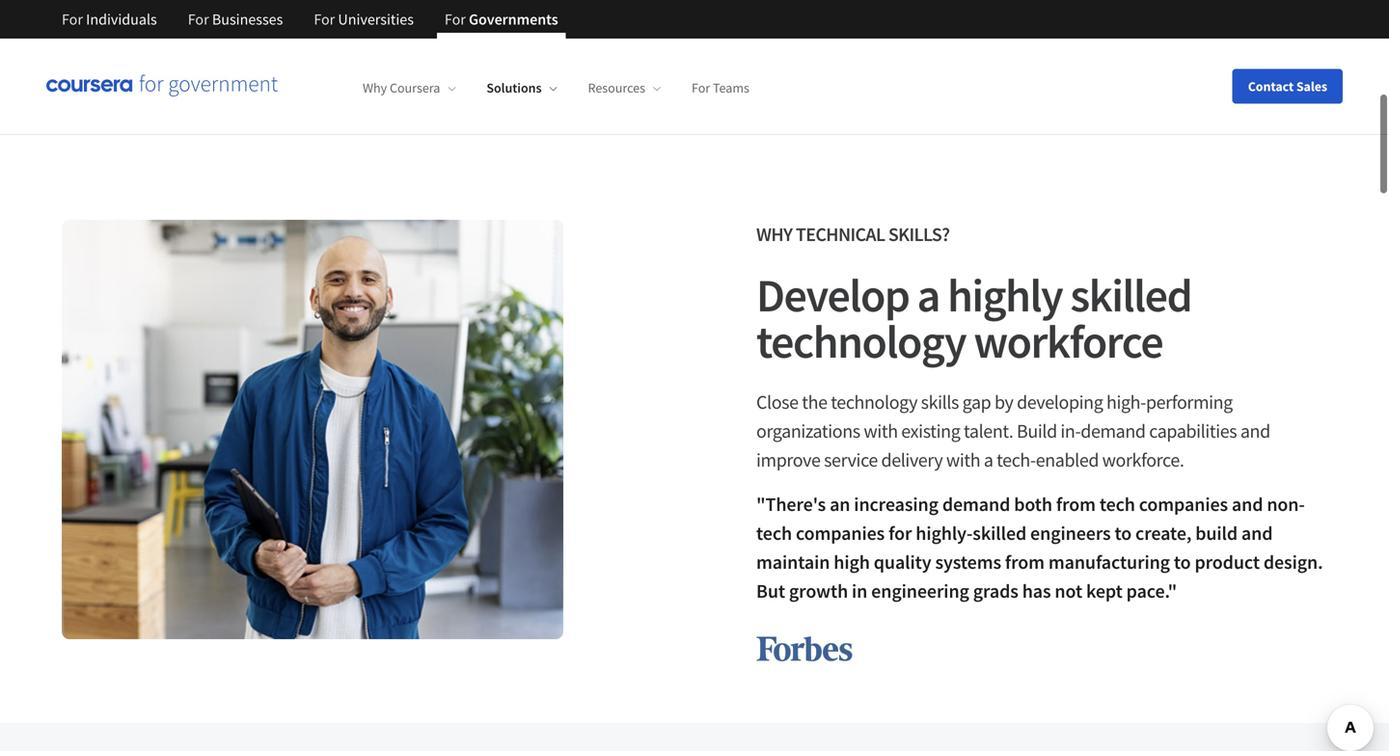Task type: locate. For each thing, give the bounding box(es) containing it.
for left "universities"
[[314, 10, 335, 29]]

has
[[1022, 579, 1051, 604]]

0 vertical spatial skilled
[[1071, 266, 1192, 324]]

engineering
[[871, 579, 970, 604]]

design.
[[1264, 550, 1323, 575]]

for
[[889, 522, 912, 546]]

in
[[569, 27, 581, 47], [1115, 37, 1127, 56], [852, 579, 868, 604]]

for left more
[[445, 10, 466, 29]]

2 horizontal spatial tech
[[1100, 493, 1136, 517]]

1 [ from the left
[[662, 76, 667, 95]]

2 vertical spatial tech
[[756, 522, 792, 546]]

[ for [ 2 ]
[[1296, 76, 1300, 95]]

1 vertical spatial and
[[1232, 493, 1263, 517]]

why left coursera
[[363, 79, 387, 97]]

why technical skills image
[[62, 220, 563, 640]]

challenges
[[1043, 37, 1112, 56]]

tech up "resources"
[[584, 27, 612, 47]]

[ left ]
[[1296, 76, 1300, 95]]

technology up the
[[756, 313, 966, 371]]

of it hiring managers reported challenges in recruiting top talent.
[[844, 37, 1263, 56]]

0 horizontal spatial with
[[864, 419, 898, 443]]

sales
[[1297, 78, 1328, 95]]

upskill
[[329, 27, 372, 47]]

why coursera link
[[363, 79, 456, 97]]

companies up create,
[[1139, 493, 1228, 517]]

3.4x up coursera for government image
[[124, 22, 192, 70]]

a left tech-
[[984, 448, 993, 472]]

2 [ from the left
[[1296, 76, 1300, 95]]

1 horizontal spatial why
[[756, 222, 793, 247]]

existing
[[901, 419, 960, 443]]

skilled
[[1071, 266, 1192, 324], [973, 522, 1027, 546]]

and left "non-"
[[1232, 493, 1263, 517]]

for individuals
[[62, 10, 157, 29]]

0 horizontal spatial [
[[662, 76, 667, 95]]

0 horizontal spatial why
[[363, 79, 387, 97]]

0 horizontal spatial to
[[1115, 522, 1132, 546]]

for left individuals
[[62, 10, 83, 29]]

in down high
[[852, 579, 868, 604]]

1 horizontal spatial demand
[[1081, 419, 1146, 443]]

why left technical
[[756, 222, 793, 247]]

1 vertical spatial talent.
[[964, 419, 1014, 443]]

engineers
[[1031, 522, 1111, 546]]

individuals
[[86, 10, 157, 29]]

0 vertical spatial talent.
[[1221, 37, 1263, 56]]

0 horizontal spatial talent.
[[964, 419, 1014, 443]]

a
[[917, 266, 940, 324], [984, 448, 993, 472]]

0 vertical spatial technology
[[756, 313, 966, 371]]

solutions
[[487, 79, 542, 97]]

to down create,
[[1174, 550, 1191, 575]]

and
[[1241, 419, 1271, 443], [1232, 493, 1263, 517], [1242, 522, 1273, 546]]

0 horizontal spatial in
[[569, 27, 581, 47]]

develop a highly skilled technology workforce
[[756, 266, 1192, 371]]

3.4x
[[124, 22, 192, 70], [450, 27, 476, 47]]

1 horizontal spatial a
[[984, 448, 993, 472]]

in inside organizations that upskill talent have 3.4x more success in tech transformations.
[[569, 27, 581, 47]]

2 vertical spatial and
[[1242, 522, 1273, 546]]

a inside close the technology skills gap by developing high-performing organizations with existing talent. build in-demand capabilities and improve service delivery with a tech-enabled workforce.
[[984, 448, 993, 472]]

workforce.
[[1103, 448, 1184, 472]]

technical
[[796, 222, 885, 247]]

0 vertical spatial a
[[917, 266, 940, 324]]

1 horizontal spatial to
[[1174, 550, 1191, 575]]

1 vertical spatial to
[[1174, 550, 1191, 575]]

with
[[864, 419, 898, 443], [946, 448, 981, 472]]

technology
[[756, 313, 966, 371], [831, 390, 918, 414]]

talent. down the gap
[[964, 419, 1014, 443]]

by
[[995, 390, 1014, 414]]

1 horizontal spatial with
[[946, 448, 981, 472]]

for for universities
[[314, 10, 335, 29]]

1 horizontal spatial skilled
[[1071, 266, 1192, 324]]

to up the manufacturing
[[1115, 522, 1132, 546]]

1 horizontal spatial in
[[852, 579, 868, 604]]

companies
[[1139, 493, 1228, 517], [796, 522, 885, 546]]

technology right the
[[831, 390, 918, 414]]

why for why technical skills?
[[756, 222, 793, 247]]

1 horizontal spatial talent.
[[1221, 37, 1263, 56]]

and right capabilities
[[1241, 419, 1271, 443]]

organizations that upskill talent have 3.4x more success in tech transformations.
[[208, 27, 612, 65]]

demand inside close the technology skills gap by developing high-performing organizations with existing talent. build in-demand capabilities and improve service delivery with a tech-enabled workforce.
[[1081, 419, 1146, 443]]

[
[[662, 76, 667, 95], [1296, 76, 1300, 95]]

0 horizontal spatial tech
[[584, 27, 612, 47]]

with up service
[[864, 419, 898, 443]]

1 vertical spatial technology
[[831, 390, 918, 414]]

for left businesses
[[188, 10, 209, 29]]

top
[[1196, 37, 1218, 56]]

1 horizontal spatial from
[[1056, 493, 1096, 517]]

from up 'engineers'
[[1056, 493, 1096, 517]]

0 horizontal spatial a
[[917, 266, 940, 324]]

demand down high-
[[1081, 419, 1146, 443]]

1 vertical spatial why
[[756, 222, 793, 247]]

0 vertical spatial and
[[1241, 419, 1271, 443]]

for universities
[[314, 10, 414, 29]]

demand
[[1081, 419, 1146, 443], [943, 493, 1011, 517]]

talent.
[[1221, 37, 1263, 56], [964, 419, 1014, 443]]

0 vertical spatial why
[[363, 79, 387, 97]]

to
[[1115, 522, 1132, 546], [1174, 550, 1191, 575]]

from
[[1056, 493, 1096, 517], [1005, 550, 1045, 575]]

hiring
[[876, 37, 913, 56]]

tech down "there's
[[756, 522, 792, 546]]

improve
[[756, 448, 821, 472]]

0 horizontal spatial skilled
[[973, 522, 1027, 546]]

have
[[416, 27, 447, 47]]

3.4x inside organizations that upskill talent have 3.4x more success in tech transformations.
[[450, 27, 476, 47]]

0 horizontal spatial from
[[1005, 550, 1045, 575]]

with down existing
[[946, 448, 981, 472]]

demand up highly-
[[943, 493, 1011, 517]]

and inside close the technology skills gap by developing high-performing organizations with existing talent. build in-demand capabilities and improve service delivery with a tech-enabled workforce.
[[1241, 419, 1271, 443]]

organizations
[[756, 419, 860, 443]]

companies down "an"
[[796, 522, 885, 546]]

in right success
[[569, 27, 581, 47]]

an
[[830, 493, 850, 517]]

[ right resources link
[[662, 76, 667, 95]]

0 horizontal spatial demand
[[943, 493, 1011, 517]]

a down skills?
[[917, 266, 940, 324]]

technology inside develop a highly skilled technology workforce
[[756, 313, 966, 371]]

0 vertical spatial demand
[[1081, 419, 1146, 443]]

product
[[1195, 550, 1260, 575]]

in left recruiting
[[1115, 37, 1127, 56]]

governments
[[469, 10, 558, 29]]

tech down workforce.
[[1100, 493, 1136, 517]]

1 vertical spatial companies
[[796, 522, 885, 546]]

1 horizontal spatial 3.4x
[[450, 27, 476, 47]]

highly
[[948, 266, 1063, 324]]

from up has
[[1005, 550, 1045, 575]]

0 vertical spatial from
[[1056, 493, 1096, 517]]

that
[[300, 27, 326, 47]]

talent. right top
[[1221, 37, 1263, 56]]

service
[[824, 448, 878, 472]]

for for governments
[[445, 10, 466, 29]]

1 vertical spatial skilled
[[973, 522, 1027, 546]]

for
[[62, 10, 83, 29], [188, 10, 209, 29], [314, 10, 335, 29], [445, 10, 466, 29], [692, 79, 710, 97]]

1 vertical spatial demand
[[943, 493, 1011, 517]]

0 vertical spatial companies
[[1139, 493, 1228, 517]]

a inside develop a highly skilled technology workforce
[[917, 266, 940, 324]]

not
[[1055, 579, 1083, 604]]

for teams link
[[692, 79, 750, 97]]

0 vertical spatial to
[[1115, 522, 1132, 546]]

tech inside organizations that upskill talent have 3.4x more success in tech transformations.
[[584, 27, 612, 47]]

and right build
[[1242, 522, 1273, 546]]

maintain
[[756, 550, 830, 575]]

1 vertical spatial a
[[984, 448, 993, 472]]

why
[[363, 79, 387, 97], [756, 222, 793, 247]]

tech
[[584, 27, 612, 47], [1100, 493, 1136, 517], [756, 522, 792, 546]]

0 vertical spatial tech
[[584, 27, 612, 47]]

1 horizontal spatial [
[[1296, 76, 1300, 95]]

3.4x right 'have'
[[450, 27, 476, 47]]



Task type: describe. For each thing, give the bounding box(es) containing it.
enabled
[[1036, 448, 1099, 472]]

capabilities
[[1149, 419, 1237, 443]]

but
[[756, 579, 785, 604]]

kept
[[1086, 579, 1123, 604]]

coursera for government image
[[46, 75, 278, 98]]

high-
[[1107, 390, 1146, 414]]

developing
[[1017, 390, 1103, 414]]

universities
[[338, 10, 414, 29]]

for teams
[[692, 79, 750, 97]]

skilled inside "there's an increasing demand both from tech companies and non- tech companies for highly-skilled engineers to create, build and maintain high quality systems from manufacturing to product design. but growth in engineering grads has not kept pace."
[[973, 522, 1027, 546]]

"there's an increasing demand both from tech companies and non- tech companies for highly-skilled engineers to create, build and maintain high quality systems from manufacturing to product design. but growth in engineering grads has not kept pace."
[[756, 493, 1323, 604]]

contact
[[1248, 78, 1294, 95]]

2
[[1300, 76, 1308, 95]]

create,
[[1136, 522, 1192, 546]]

"there's
[[756, 493, 826, 517]]

the
[[802, 390, 828, 414]]

skills
[[921, 390, 959, 414]]

delivery
[[881, 448, 943, 472]]

growth
[[789, 579, 848, 604]]

0 horizontal spatial companies
[[796, 522, 885, 546]]

skilled inside develop a highly skilled technology workforce
[[1071, 266, 1192, 324]]

coursera
[[390, 79, 440, 97]]

why coursera
[[363, 79, 440, 97]]

build
[[1017, 419, 1057, 443]]

manufacturing
[[1049, 550, 1170, 575]]

transformations.
[[208, 46, 315, 65]]

resources link
[[588, 79, 661, 97]]

for for businesses
[[188, 10, 209, 29]]

1 horizontal spatial tech
[[756, 522, 792, 546]]

forbes logo image
[[756, 637, 853, 662]]

banner navigation
[[46, 0, 574, 39]]

2 horizontal spatial in
[[1115, 37, 1127, 56]]

increasing
[[854, 493, 939, 517]]

pace."
[[1127, 579, 1177, 604]]

both
[[1014, 493, 1053, 517]]

solutions link
[[487, 79, 557, 97]]

quality
[[874, 550, 932, 575]]

systems
[[935, 550, 1002, 575]]

talent
[[375, 27, 413, 47]]

it
[[860, 37, 873, 56]]

resources
[[588, 79, 646, 97]]

0 horizontal spatial 3.4x
[[124, 22, 192, 70]]

for for individuals
[[62, 10, 83, 29]]

tech-
[[997, 448, 1036, 472]]

1 horizontal spatial companies
[[1139, 493, 1228, 517]]

]
[[1308, 76, 1312, 95]]

talent. inside close the technology skills gap by developing high-performing organizations with existing talent. build in-demand capabilities and improve service delivery with a tech-enabled workforce.
[[964, 419, 1014, 443]]

businesses
[[212, 10, 283, 29]]

1 vertical spatial with
[[946, 448, 981, 472]]

in inside "there's an increasing demand both from tech companies and non- tech companies for highly-skilled engineers to create, build and maintain high quality systems from manufacturing to product design. but growth in engineering grads has not kept pace."
[[852, 579, 868, 604]]

for governments
[[445, 10, 558, 29]]

[ for [
[[662, 76, 667, 95]]

skills?
[[888, 222, 950, 247]]

highly-
[[916, 522, 973, 546]]

contact sales
[[1248, 78, 1328, 95]]

why for why coursera
[[363, 79, 387, 97]]

grads
[[973, 579, 1019, 604]]

why technical skills?
[[756, 222, 950, 247]]

organizations
[[208, 27, 297, 47]]

non-
[[1267, 493, 1305, 517]]

for left teams
[[692, 79, 710, 97]]

for businesses
[[188, 10, 283, 29]]

more
[[479, 27, 513, 47]]

recruiting
[[1130, 37, 1193, 56]]

89%
[[757, 22, 829, 70]]

close
[[756, 390, 799, 414]]

performing
[[1146, 390, 1233, 414]]

of
[[844, 37, 857, 56]]

1 vertical spatial tech
[[1100, 493, 1136, 517]]

gap
[[963, 390, 991, 414]]

teams
[[713, 79, 750, 97]]

develop
[[756, 266, 909, 324]]

demand inside "there's an increasing demand both from tech companies and non- tech companies for highly-skilled engineers to create, build and maintain high quality systems from manufacturing to product design. but growth in engineering grads has not kept pace."
[[943, 493, 1011, 517]]

reported
[[983, 37, 1040, 56]]

close the technology skills gap by developing high-performing organizations with existing talent. build in-demand capabilities and improve service delivery with a tech-enabled workforce.
[[756, 390, 1271, 472]]

[ 2 ]
[[1296, 76, 1312, 95]]

workforce
[[974, 313, 1163, 371]]

in-
[[1061, 419, 1081, 443]]

build
[[1196, 522, 1238, 546]]

managers
[[917, 37, 980, 56]]

0 vertical spatial with
[[864, 419, 898, 443]]

1 vertical spatial from
[[1005, 550, 1045, 575]]

success
[[517, 27, 565, 47]]

contact sales button
[[1233, 69, 1343, 104]]

high
[[834, 550, 870, 575]]

technology inside close the technology skills gap by developing high-performing organizations with existing talent. build in-demand capabilities and improve service delivery with a tech-enabled workforce.
[[831, 390, 918, 414]]



Task type: vqa. For each thing, say whether or not it's contained in the screenshot.
A in the 'Develop A Highly Skilled Technology Workforce'
yes



